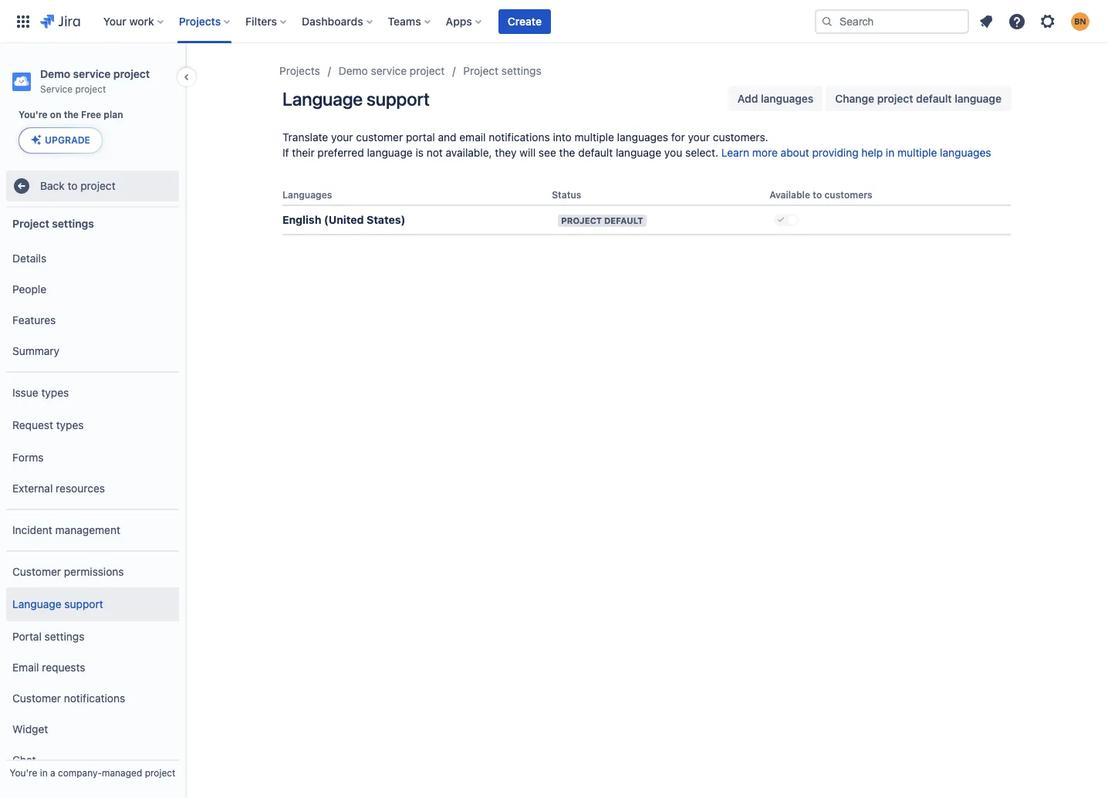 Task type: vqa. For each thing, say whether or not it's contained in the screenshot.
project's to
yes



Task type: locate. For each thing, give the bounding box(es) containing it.
project settings down create button
[[464, 64, 542, 77]]

0 vertical spatial language support
[[283, 88, 430, 110]]

providing
[[813, 146, 859, 159]]

jira image
[[40, 12, 80, 30], [40, 12, 80, 30]]

0 vertical spatial the
[[64, 109, 79, 120]]

project down "apps" dropdown button
[[464, 64, 499, 77]]

0 vertical spatial notifications
[[489, 130, 550, 144]]

notifications image
[[978, 12, 996, 30]]

projects
[[179, 14, 221, 27], [280, 64, 320, 77]]

1 horizontal spatial demo
[[339, 64, 368, 77]]

you're in a company-managed project
[[10, 768, 176, 779]]

1 horizontal spatial in
[[886, 146, 895, 159]]

service inside demo service project service project
[[73, 67, 111, 80]]

projects down filters 'dropdown button'
[[280, 64, 320, 77]]

help
[[862, 146, 883, 159]]

0 vertical spatial customer
[[12, 565, 61, 578]]

1 vertical spatial project settings
[[12, 217, 94, 230]]

search image
[[822, 15, 834, 27]]

appswitcher icon image
[[14, 12, 32, 30]]

demo inside demo service project service project
[[40, 67, 70, 80]]

1 vertical spatial notifications
[[64, 692, 125, 705]]

1 vertical spatial the
[[559, 146, 576, 159]]

apps
[[446, 14, 472, 27]]

filters
[[246, 14, 277, 27]]

1 group from the top
[[6, 239, 179, 372]]

2 vertical spatial settings
[[45, 630, 85, 643]]

1 vertical spatial you're
[[10, 768, 37, 779]]

demo down dashboards popup button
[[339, 64, 368, 77]]

project up free
[[75, 83, 106, 95]]

0 horizontal spatial projects
[[179, 14, 221, 27]]

languages right add
[[761, 92, 814, 105]]

add languages
[[738, 92, 814, 105]]

change project default language button
[[826, 86, 1011, 111]]

support down demo service project link
[[367, 88, 430, 110]]

project
[[464, 64, 499, 77], [561, 216, 602, 226], [12, 217, 49, 230]]

customer permissions
[[12, 565, 124, 578]]

1 horizontal spatial your
[[688, 130, 710, 144]]

details link
[[6, 243, 179, 274]]

settings up requests
[[45, 630, 85, 643]]

details
[[12, 252, 47, 265]]

in left a
[[40, 768, 48, 779]]

create button
[[499, 9, 551, 34]]

upgrade button
[[19, 128, 102, 153]]

group
[[6, 239, 179, 372], [6, 372, 179, 509], [6, 551, 179, 798]]

customer down incident
[[12, 565, 61, 578]]

service
[[371, 64, 407, 77], [73, 67, 111, 80]]

for
[[672, 130, 685, 144]]

multiple right help
[[898, 146, 938, 159]]

languages
[[761, 92, 814, 105], [617, 130, 669, 144], [941, 146, 992, 159]]

project right change
[[878, 92, 914, 105]]

1 horizontal spatial support
[[367, 88, 430, 110]]

portal settings link
[[6, 622, 179, 653]]

notifications down email requests link
[[64, 692, 125, 705]]

2 vertical spatial languages
[[941, 146, 992, 159]]

projects for projects popup button
[[179, 14, 221, 27]]

1 vertical spatial types
[[56, 418, 84, 431]]

languages inside button
[[761, 92, 814, 105]]

2 group from the top
[[6, 372, 179, 509]]

people link
[[6, 274, 179, 305]]

2 horizontal spatial language
[[955, 92, 1002, 105]]

customer up widget
[[12, 692, 61, 705]]

primary element
[[9, 0, 815, 43]]

0 horizontal spatial language
[[12, 597, 61, 611]]

0 horizontal spatial demo
[[40, 67, 70, 80]]

1 vertical spatial language
[[12, 597, 61, 611]]

incident
[[12, 523, 52, 536]]

1 horizontal spatial the
[[559, 146, 576, 159]]

1 horizontal spatial service
[[371, 64, 407, 77]]

requests
[[42, 661, 85, 674]]

support
[[367, 88, 430, 110], [64, 597, 103, 611]]

project settings link
[[464, 62, 542, 80]]

0 horizontal spatial to
[[68, 179, 78, 192]]

0 horizontal spatial notifications
[[64, 692, 125, 705]]

1 customer from the top
[[12, 565, 61, 578]]

see
[[539, 146, 557, 159]]

1 vertical spatial default
[[579, 146, 613, 159]]

1 vertical spatial in
[[40, 768, 48, 779]]

language up portal
[[12, 597, 61, 611]]

0 horizontal spatial the
[[64, 109, 79, 120]]

customer for customer notifications
[[12, 692, 61, 705]]

dashboards
[[302, 14, 363, 27]]

customer for customer permissions
[[12, 565, 61, 578]]

1 horizontal spatial multiple
[[898, 146, 938, 159]]

email requests
[[12, 661, 85, 674]]

group containing details
[[6, 239, 179, 372]]

dashboards button
[[297, 9, 379, 34]]

email requests link
[[6, 653, 179, 683]]

resources
[[56, 482, 105, 495]]

0 vertical spatial you're
[[19, 109, 48, 120]]

managed
[[102, 768, 142, 779]]

the down into
[[559, 146, 576, 159]]

language support up portal settings
[[12, 597, 103, 611]]

1 horizontal spatial projects
[[280, 64, 320, 77]]

to right available
[[813, 189, 822, 201]]

available to customers
[[770, 189, 873, 201]]

types right request
[[56, 418, 84, 431]]

not
[[427, 146, 443, 159]]

summary link
[[6, 336, 179, 367]]

permissions
[[64, 565, 124, 578]]

language
[[283, 88, 363, 110], [12, 597, 61, 611]]

projects inside popup button
[[179, 14, 221, 27]]

0 horizontal spatial service
[[73, 67, 111, 80]]

group containing issue types
[[6, 372, 179, 509]]

you're left 'on'
[[19, 109, 48, 120]]

types right the "issue"
[[41, 386, 69, 399]]

chat
[[12, 753, 36, 767]]

0 horizontal spatial support
[[64, 597, 103, 611]]

select.
[[686, 146, 719, 159]]

1 vertical spatial multiple
[[898, 146, 938, 159]]

0 vertical spatial support
[[367, 88, 430, 110]]

settings inside group
[[45, 630, 85, 643]]

language support inside group
[[12, 597, 103, 611]]

is
[[416, 146, 424, 159]]

0 vertical spatial default
[[917, 92, 952, 105]]

default inside translate your customer portal and email notifications into multiple languages for your customers. if their preferred language is not available, they will see the default language you select. learn more about providing help in multiple languages
[[579, 146, 613, 159]]

3 group from the top
[[6, 551, 179, 798]]

0 vertical spatial types
[[41, 386, 69, 399]]

1 vertical spatial support
[[64, 597, 103, 611]]

people
[[12, 282, 46, 296]]

1 vertical spatial language support
[[12, 597, 103, 611]]

0 vertical spatial multiple
[[575, 130, 615, 144]]

project settings
[[464, 64, 542, 77], [12, 217, 94, 230]]

multiple right into
[[575, 130, 615, 144]]

language support up customer
[[283, 88, 430, 110]]

0 vertical spatial settings
[[502, 64, 542, 77]]

1 horizontal spatial to
[[813, 189, 822, 201]]

projects button
[[174, 9, 236, 34]]

your work button
[[99, 9, 170, 34]]

the right 'on'
[[64, 109, 79, 120]]

demo up service
[[40, 67, 70, 80]]

types
[[41, 386, 69, 399], [56, 418, 84, 431]]

0 vertical spatial projects
[[179, 14, 221, 27]]

settings for demo service project
[[502, 64, 542, 77]]

0 vertical spatial languages
[[761, 92, 814, 105]]

they
[[495, 146, 517, 159]]

incident management link
[[6, 515, 179, 546]]

the
[[64, 109, 79, 120], [559, 146, 576, 159]]

translate
[[283, 130, 328, 144]]

english (united states)
[[283, 213, 406, 226]]

notifications inside translate your customer portal and email notifications into multiple languages for your customers. if their preferred language is not available, they will see the default language you select. learn more about providing help in multiple languages
[[489, 130, 550, 144]]

plan
[[104, 109, 123, 120]]

settings down back to project
[[52, 217, 94, 230]]

customers
[[825, 189, 873, 201]]

demo service project link
[[339, 62, 445, 80]]

free
[[81, 109, 101, 120]]

settings down create button
[[502, 64, 542, 77]]

issue
[[12, 386, 38, 399]]

settings
[[502, 64, 542, 77], [52, 217, 94, 230], [45, 630, 85, 643]]

languages
[[283, 189, 332, 201]]

service down teams
[[371, 64, 407, 77]]

support down customer permissions link
[[64, 597, 103, 611]]

languages up the you
[[617, 130, 669, 144]]

project down the 'status'
[[561, 216, 602, 226]]

1 vertical spatial projects
[[280, 64, 320, 77]]

in right help
[[886, 146, 895, 159]]

customer
[[12, 565, 61, 578], [12, 692, 61, 705]]

status
[[552, 189, 582, 201]]

your up the select.
[[688, 130, 710, 144]]

1 horizontal spatial language
[[283, 88, 363, 110]]

1 horizontal spatial languages
[[761, 92, 814, 105]]

1 horizontal spatial notifications
[[489, 130, 550, 144]]

language
[[955, 92, 1002, 105], [367, 146, 413, 159], [616, 146, 662, 159]]

in
[[886, 146, 895, 159], [40, 768, 48, 779]]

multiple
[[575, 130, 615, 144], [898, 146, 938, 159]]

0 horizontal spatial your
[[331, 130, 353, 144]]

your up preferred at the left
[[331, 130, 353, 144]]

language down projects link
[[283, 88, 363, 110]]

create
[[508, 14, 542, 27]]

states)
[[367, 213, 406, 226]]

project up details
[[12, 217, 49, 230]]

0 horizontal spatial project settings
[[12, 217, 94, 230]]

chat link
[[6, 745, 179, 776]]

service up free
[[73, 67, 111, 80]]

features
[[12, 313, 56, 326]]

management
[[55, 523, 120, 536]]

0 horizontal spatial in
[[40, 768, 48, 779]]

0 horizontal spatial language support
[[12, 597, 103, 611]]

notifications up will
[[489, 130, 550, 144]]

2 customer from the top
[[12, 692, 61, 705]]

0 vertical spatial project settings
[[464, 64, 542, 77]]

you're down chat
[[10, 768, 37, 779]]

banner
[[0, 0, 1109, 43]]

languages down change project default language button
[[941, 146, 992, 159]]

1 vertical spatial customer
[[12, 692, 61, 705]]

2 horizontal spatial project
[[561, 216, 602, 226]]

demo for demo service project service project
[[40, 67, 70, 80]]

projects right work on the top left
[[179, 14, 221, 27]]

project settings down back
[[12, 217, 94, 230]]

to right back
[[68, 179, 78, 192]]

portal settings
[[12, 630, 85, 643]]

0 horizontal spatial languages
[[617, 130, 669, 144]]

service
[[40, 83, 73, 95]]

0 vertical spatial in
[[886, 146, 895, 159]]



Task type: describe. For each thing, give the bounding box(es) containing it.
project right back
[[81, 179, 116, 192]]

work
[[129, 14, 154, 27]]

project default
[[561, 216, 644, 226]]

language support link
[[6, 588, 179, 622]]

1 horizontal spatial project settings
[[464, 64, 542, 77]]

request types
[[12, 418, 84, 431]]

2 vertical spatial default
[[605, 216, 644, 226]]

request types link
[[6, 409, 179, 443]]

back to project link
[[6, 171, 179, 202]]

project down primary element
[[410, 64, 445, 77]]

email
[[12, 661, 39, 674]]

your work
[[103, 14, 154, 27]]

2 horizontal spatial languages
[[941, 146, 992, 159]]

available
[[770, 189, 811, 201]]

service for demo service project service project
[[73, 67, 111, 80]]

customer notifications link
[[6, 683, 179, 714]]

portal
[[12, 630, 42, 643]]

customers.
[[713, 130, 769, 144]]

learn more about providing help in multiple languages link
[[722, 146, 992, 159]]

to for customers
[[813, 189, 822, 201]]

email
[[460, 130, 486, 144]]

customer notifications
[[12, 692, 125, 705]]

settings image
[[1039, 12, 1058, 30]]

summary
[[12, 344, 60, 357]]

more
[[753, 146, 778, 159]]

back to project
[[40, 179, 116, 192]]

1 vertical spatial settings
[[52, 217, 94, 230]]

0 horizontal spatial language
[[367, 146, 413, 159]]

language inside group
[[12, 597, 61, 611]]

project up plan on the top left
[[113, 67, 150, 80]]

project right the 'managed'
[[145, 768, 176, 779]]

change project default language
[[836, 92, 1002, 105]]

and
[[438, 130, 457, 144]]

language inside button
[[955, 92, 1002, 105]]

the inside translate your customer portal and email notifications into multiple languages for your customers. if their preferred language is not available, they will see the default language you select. learn more about providing help in multiple languages
[[559, 146, 576, 159]]

external resources
[[12, 482, 105, 495]]

project inside button
[[878, 92, 914, 105]]

2 your from the left
[[688, 130, 710, 144]]

0 horizontal spatial project
[[12, 217, 49, 230]]

1 horizontal spatial language
[[616, 146, 662, 159]]

settings for language support
[[45, 630, 85, 643]]

demo service project
[[339, 64, 445, 77]]

projects for projects link
[[280, 64, 320, 77]]

external resources link
[[6, 473, 179, 504]]

you're for you're on the free plan
[[19, 109, 48, 120]]

forms
[[12, 451, 44, 464]]

you
[[665, 146, 683, 159]]

issue types
[[12, 386, 69, 399]]

0 vertical spatial language
[[283, 88, 363, 110]]

into
[[553, 130, 572, 144]]

add
[[738, 92, 759, 105]]

you're on the free plan
[[19, 109, 123, 120]]

types for request types
[[56, 418, 84, 431]]

portal
[[406, 130, 435, 144]]

will
[[520, 146, 536, 159]]

incident management
[[12, 523, 120, 536]]

company-
[[58, 768, 102, 779]]

projects link
[[280, 62, 320, 80]]

customer permissions link
[[6, 557, 179, 588]]

help image
[[1008, 12, 1027, 30]]

banner containing your work
[[0, 0, 1109, 43]]

1 your from the left
[[331, 130, 353, 144]]

request
[[12, 418, 53, 431]]

default inside button
[[917, 92, 952, 105]]

available,
[[446, 146, 492, 159]]

(united
[[324, 213, 364, 226]]

learn
[[722, 146, 750, 159]]

widget link
[[6, 714, 179, 745]]

group containing customer permissions
[[6, 551, 179, 798]]

teams
[[388, 14, 421, 27]]

add languages button
[[729, 86, 823, 111]]

to for project
[[68, 179, 78, 192]]

service for demo service project
[[371, 64, 407, 77]]

in inside translate your customer portal and email notifications into multiple languages for your customers. if their preferred language is not available, they will see the default language you select. learn more about providing help in multiple languages
[[886, 146, 895, 159]]

preferred
[[318, 146, 364, 159]]

their
[[292, 146, 315, 159]]

upgrade
[[45, 134, 90, 146]]

your profile and settings image
[[1072, 12, 1090, 30]]

1 horizontal spatial project
[[464, 64, 499, 77]]

on
[[50, 109, 61, 120]]

demo for demo service project
[[339, 64, 368, 77]]

demo service project service project
[[40, 67, 150, 95]]

features link
[[6, 305, 179, 336]]

1 horizontal spatial language support
[[283, 88, 430, 110]]

forms link
[[6, 443, 179, 473]]

Search field
[[815, 9, 970, 34]]

external
[[12, 482, 53, 495]]

back
[[40, 179, 65, 192]]

filters button
[[241, 9, 293, 34]]

english
[[283, 213, 322, 226]]

1 vertical spatial languages
[[617, 130, 669, 144]]

types for issue types
[[41, 386, 69, 399]]

about
[[781, 146, 810, 159]]

you're for you're in a company-managed project
[[10, 768, 37, 779]]

customer
[[356, 130, 403, 144]]

apps button
[[441, 9, 488, 34]]

teams button
[[383, 9, 437, 34]]

translate your customer portal and email notifications into multiple languages for your customers. if their preferred language is not available, they will see the default language you select. learn more about providing help in multiple languages
[[283, 130, 992, 159]]

widget
[[12, 723, 48, 736]]

a
[[50, 768, 55, 779]]

0 horizontal spatial multiple
[[575, 130, 615, 144]]



